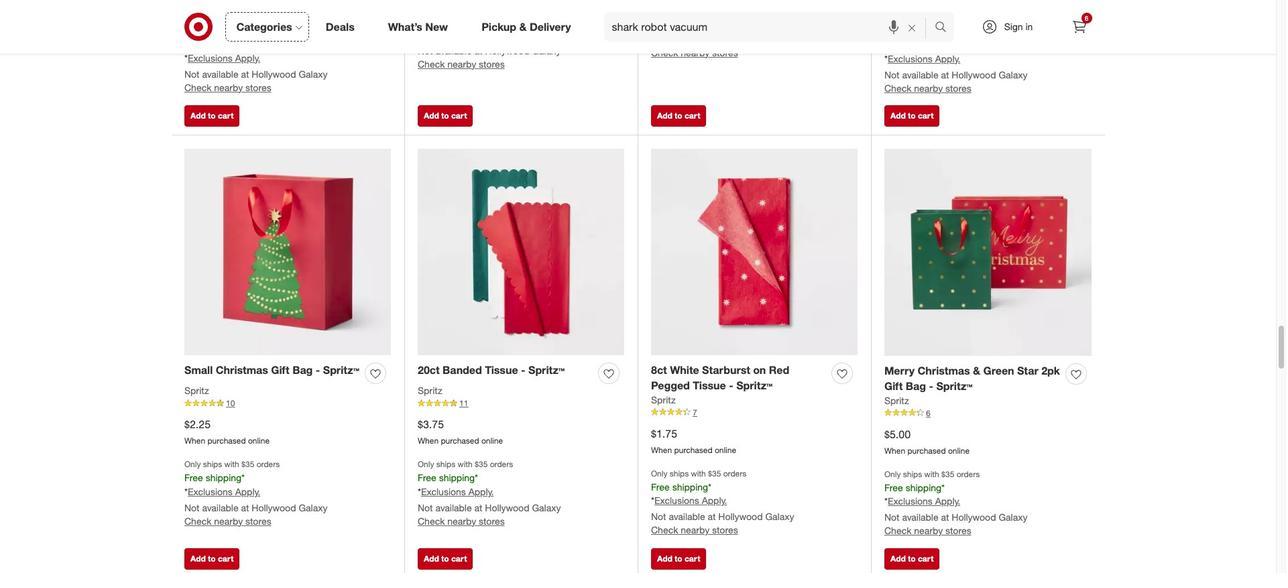 Task type: describe. For each thing, give the bounding box(es) containing it.
categories
[[236, 20, 292, 33]]

small christmas gift bag - spritz™ link
[[184, 363, 360, 378]]

bag inside "link"
[[293, 364, 313, 377]]

sign
[[1005, 21, 1023, 32]]

spritz link for merry christmas & green star 2pk gift bag - spritz™
[[885, 394, 910, 408]]

purchased up search
[[908, 2, 946, 13]]

starburst
[[702, 364, 751, 377]]

purchased up categories
[[208, 2, 246, 12]]

only ships with $35 orders free shipping * * exclusions apply. not available at hollywood galaxy check nearby stores for merry christmas & green star 2pk gift bag - spritz™
[[885, 469, 1028, 537]]

online for 20ct banded tissue - spritz™
[[482, 436, 503, 446]]

$5.00 when purchased online
[[885, 428, 970, 456]]

pegged
[[651, 379, 690, 392]]

what's
[[388, 20, 423, 33]]

white
[[670, 364, 700, 377]]

orders for 8ct white starburst on red pegged tissue - spritz™
[[724, 469, 747, 479]]

$35 for merry christmas & green star 2pk gift bag - spritz™
[[942, 469, 955, 479]]

20ct banded tissue - spritz™ link
[[418, 363, 565, 378]]

0 vertical spatial 6 link
[[1065, 12, 1095, 42]]

pickup & delivery link
[[470, 12, 588, 42]]

what's new link
[[377, 12, 465, 42]]

0 horizontal spatial tissue
[[485, 364, 518, 377]]

deals link
[[314, 12, 372, 42]]

- inside the merry christmas & green star 2pk gift bag - spritz™
[[930, 380, 934, 393]]

spritz™ inside the 20ct banded tissue - spritz™ link
[[529, 364, 565, 377]]

1 horizontal spatial when purchased online
[[885, 2, 970, 13]]

gift inside the merry christmas & green star 2pk gift bag - spritz™
[[885, 380, 903, 393]]

$3.75
[[418, 418, 444, 431]]

0 vertical spatial 6
[[1085, 14, 1089, 22]]

8ct white starburst on red pegged tissue - spritz™
[[651, 364, 790, 392]]

spritz for 8ct white starburst on red pegged tissue - spritz™
[[651, 394, 676, 406]]

only for 8ct white starburst on red pegged tissue - spritz™
[[651, 469, 668, 479]]

$2.25
[[184, 418, 211, 431]]

- inside 8ct white starburst on red pegged tissue - spritz™
[[729, 379, 734, 392]]

ships left the 'search' button
[[904, 26, 923, 36]]

in
[[1026, 21, 1033, 32]]

sign in
[[1005, 21, 1033, 32]]

gift inside "link"
[[271, 364, 290, 377]]

10
[[226, 398, 235, 409]]

online for merry christmas & green star 2pk gift bag - spritz™
[[949, 446, 970, 456]]

2pk
[[1042, 364, 1061, 378]]

online for small christmas gift bag - spritz™
[[248, 436, 270, 446]]

green
[[984, 364, 1015, 378]]

0 horizontal spatial when purchased online
[[184, 2, 270, 12]]

when for small christmas gift bag - spritz™
[[184, 436, 205, 446]]

only ships with $35 orders free shipping * * exclusions apply. not available at hollywood galaxy check nearby stores for 8ct white starburst on red pegged tissue - spritz™
[[651, 469, 795, 536]]

20ct banded tissue - spritz™
[[418, 364, 565, 377]]

$1.75 when purchased online
[[651, 427, 737, 455]]

What can we help you find? suggestions appear below search field
[[604, 12, 938, 42]]

deals
[[326, 20, 355, 33]]

ships for 8ct white starburst on red pegged tissue - spritz™
[[670, 469, 689, 479]]

when for 8ct white starburst on red pegged tissue - spritz™
[[651, 445, 672, 455]]

- up 11 link
[[521, 364, 526, 377]]

categories link
[[225, 12, 309, 42]]

$5.00
[[885, 428, 911, 441]]

when for merry christmas & green star 2pk gift bag - spritz™
[[885, 446, 906, 456]]

spritz link for 8ct white starburst on red pegged tissue - spritz™
[[651, 394, 676, 407]]

christmas for gift
[[216, 364, 268, 377]]

11 link
[[418, 398, 625, 410]]

spritz for merry christmas & green star 2pk gift bag - spritz™
[[885, 395, 910, 406]]

$3.75 when purchased online
[[418, 418, 503, 446]]

spritz link for 20ct banded tissue - spritz™
[[418, 384, 443, 398]]

new
[[426, 20, 448, 33]]

orders for small christmas gift bag - spritz™
[[257, 459, 280, 469]]

star
[[1018, 364, 1039, 378]]

small christmas gift bag - spritz™
[[184, 364, 360, 377]]

7 link
[[651, 407, 858, 419]]

only ships with $35 orders free shipping * * exclusions apply. not available at hollywood galaxy check nearby stores for 20ct banded tissue - spritz™
[[418, 459, 561, 527]]

8ct
[[651, 364, 667, 377]]



Task type: vqa. For each thing, say whether or not it's contained in the screenshot.


Task type: locate. For each thing, give the bounding box(es) containing it.
0 horizontal spatial &
[[520, 20, 527, 33]]

- up the 10 link
[[316, 364, 320, 377]]

& inside the merry christmas & green star 2pk gift bag - spritz™
[[974, 364, 981, 378]]

1 horizontal spatial gift
[[885, 380, 903, 393]]

purchased for 20ct banded tissue - spritz™
[[441, 436, 479, 446]]

$35 for 20ct banded tissue - spritz™
[[475, 459, 488, 469]]

bag up the 10 link
[[293, 364, 313, 377]]

merry
[[885, 364, 915, 378]]

1 horizontal spatial &
[[974, 364, 981, 378]]

purchased down $2.25 on the left of the page
[[208, 436, 246, 446]]

when inside $5.00 when purchased online
[[885, 446, 906, 456]]

merry christmas & green star 2pk gift bag - spritz™ image
[[885, 149, 1092, 356], [885, 149, 1092, 356]]

20ct
[[418, 364, 440, 377]]

6 link right in
[[1065, 12, 1095, 42]]

free shipping * * exclusions apply. not available at hollywood galaxy check nearby stores
[[651, 3, 795, 58], [418, 15, 561, 70]]

spritz™ up 11 link
[[529, 364, 565, 377]]

when purchased online
[[184, 2, 270, 12], [885, 2, 970, 13]]

purchased inside $5.00 when purchased online
[[908, 446, 946, 456]]

ships for merry christmas & green star 2pk gift bag - spritz™
[[904, 469, 923, 479]]

$2.25 when purchased online
[[184, 418, 270, 446]]

0 vertical spatial &
[[520, 20, 527, 33]]

- inside "link"
[[316, 364, 320, 377]]

bag inside the merry christmas & green star 2pk gift bag - spritz™
[[906, 380, 927, 393]]

spritz for 20ct banded tissue - spritz™
[[418, 385, 443, 396]]

& left green
[[974, 364, 981, 378]]

20ct banded tissue - spritz™ image
[[418, 149, 625, 355], [418, 149, 625, 355]]

spritz link down merry
[[885, 394, 910, 408]]

ships
[[203, 25, 222, 35], [904, 26, 923, 36], [203, 459, 222, 469], [437, 459, 456, 469], [670, 469, 689, 479], [904, 469, 923, 479]]

0 horizontal spatial 6
[[927, 408, 931, 418]]

merry christmas & green star 2pk gift bag - spritz™
[[885, 364, 1061, 393]]

with for small christmas gift bag - spritz™
[[224, 459, 239, 469]]

only
[[184, 25, 201, 35], [885, 26, 901, 36], [184, 459, 201, 469], [418, 459, 434, 469], [651, 469, 668, 479], [885, 469, 901, 479]]

at
[[708, 33, 716, 45], [475, 45, 483, 56], [241, 68, 249, 80], [942, 69, 950, 80], [241, 502, 249, 514], [475, 502, 483, 514], [708, 512, 716, 523], [942, 512, 950, 524]]

0 horizontal spatial gift
[[271, 364, 290, 377]]

only for small christmas gift bag - spritz™
[[184, 459, 201, 469]]

spritz link down pegged
[[651, 394, 676, 407]]

only for 20ct banded tissue - spritz™
[[418, 459, 434, 469]]

sign in link
[[970, 12, 1054, 42]]

7
[[693, 408, 698, 418]]

when inside $2.25 when purchased online
[[184, 436, 205, 446]]

online inside $1.75 when purchased online
[[715, 445, 737, 455]]

delivery
[[530, 20, 571, 33]]

spritz™ up $5.00 when purchased online
[[937, 380, 973, 393]]

check
[[651, 47, 679, 58], [418, 58, 445, 70], [184, 82, 212, 93], [885, 82, 912, 94], [184, 516, 212, 527], [418, 516, 445, 527], [651, 525, 679, 536], [885, 526, 912, 537]]

tissue inside 8ct white starburst on red pegged tissue - spritz™
[[693, 379, 726, 392]]

christmas
[[216, 364, 268, 377], [918, 364, 971, 378]]

stores
[[712, 47, 738, 58], [479, 58, 505, 70], [246, 82, 271, 93], [946, 82, 972, 94], [246, 516, 271, 527], [479, 516, 505, 527], [712, 525, 738, 536], [946, 526, 972, 537]]

spritz link down 20ct
[[418, 384, 443, 398]]

pickup
[[482, 20, 517, 33]]

gift down merry
[[885, 380, 903, 393]]

when for 20ct banded tissue - spritz™
[[418, 436, 439, 446]]

ships down $3.75 when purchased online
[[437, 459, 456, 469]]

spritz down 'small'
[[184, 385, 209, 396]]

orders for 20ct banded tissue - spritz™
[[490, 459, 513, 469]]

purchased inside $1.75 when purchased online
[[675, 445, 713, 455]]

spritz
[[184, 385, 209, 396], [418, 385, 443, 396], [651, 394, 676, 406], [885, 395, 910, 406]]

bag
[[293, 364, 313, 377], [906, 380, 927, 393]]

when
[[184, 2, 205, 12], [885, 2, 906, 13], [184, 436, 205, 446], [418, 436, 439, 446], [651, 445, 672, 455], [885, 446, 906, 456]]

8ct white starburst on red pegged tissue - spritz™ link
[[651, 363, 827, 394]]

6 right in
[[1085, 14, 1089, 22]]

spritz down 20ct
[[418, 385, 443, 396]]

6 link
[[1065, 12, 1095, 42], [885, 408, 1092, 419]]

galaxy
[[766, 33, 795, 45], [532, 45, 561, 56], [299, 68, 328, 80], [999, 69, 1028, 80], [299, 502, 328, 514], [532, 502, 561, 514], [766, 512, 795, 523], [999, 512, 1028, 524]]

add
[[191, 111, 206, 121], [424, 111, 439, 121], [657, 111, 673, 121], [891, 111, 906, 121], [191, 554, 206, 564], [424, 554, 439, 564], [657, 554, 673, 564], [891, 554, 906, 564]]

what's new
[[388, 20, 448, 33]]

6
[[1085, 14, 1089, 22], [927, 408, 931, 418]]

online inside $2.25 when purchased online
[[248, 436, 270, 446]]

spritz link
[[184, 384, 209, 398], [418, 384, 443, 398], [651, 394, 676, 407], [885, 394, 910, 408]]

1 vertical spatial 6
[[927, 408, 931, 418]]

purchased down $5.00
[[908, 446, 946, 456]]

red
[[769, 364, 790, 377]]

christmas inside "link"
[[216, 364, 268, 377]]

when inside $3.75 when purchased online
[[418, 436, 439, 446]]

tissue
[[485, 364, 518, 377], [693, 379, 726, 392]]

$35
[[242, 25, 255, 35], [942, 26, 955, 36], [242, 459, 255, 469], [475, 459, 488, 469], [709, 469, 721, 479], [942, 469, 955, 479]]

search button
[[929, 12, 961, 44]]

1 vertical spatial bag
[[906, 380, 927, 393]]

0 horizontal spatial free shipping * * exclusions apply. not available at hollywood galaxy check nearby stores
[[418, 15, 561, 70]]

$35 for 8ct white starburst on red pegged tissue - spritz™
[[709, 469, 721, 479]]

online for 8ct white starburst on red pegged tissue - spritz™
[[715, 445, 737, 455]]

1 horizontal spatial free shipping * * exclusions apply. not available at hollywood galaxy check nearby stores
[[651, 3, 795, 58]]

1 horizontal spatial 6
[[1085, 14, 1089, 22]]

spritz™ inside small christmas gift bag - spritz™ "link"
[[323, 364, 360, 377]]

when purchased online up categories
[[184, 2, 270, 12]]

add to cart
[[191, 111, 234, 121], [424, 111, 467, 121], [657, 111, 701, 121], [891, 111, 934, 121], [191, 554, 234, 564], [424, 554, 467, 564], [657, 554, 701, 564], [891, 554, 934, 564]]

spritz link down 'small'
[[184, 384, 209, 398]]

- up $5.00 when purchased online
[[930, 380, 934, 393]]

ships left categories
[[203, 25, 222, 35]]

ships down $1.75 when purchased online
[[670, 469, 689, 479]]

only ships with $35 orders free shipping * * exclusions apply. not available at hollywood galaxy check nearby stores
[[184, 25, 328, 93], [885, 26, 1028, 94], [184, 459, 328, 527], [418, 459, 561, 527], [651, 469, 795, 536], [885, 469, 1028, 537]]

0 horizontal spatial christmas
[[216, 364, 268, 377]]

pickup & delivery
[[482, 20, 571, 33]]

only for merry christmas & green star 2pk gift bag - spritz™
[[885, 469, 901, 479]]

&
[[520, 20, 527, 33], [974, 364, 981, 378]]

orders for merry christmas & green star 2pk gift bag - spritz™
[[957, 469, 980, 479]]

cart
[[218, 111, 234, 121], [451, 111, 467, 121], [685, 111, 701, 121], [918, 111, 934, 121], [218, 554, 234, 564], [451, 554, 467, 564], [685, 554, 701, 564], [918, 554, 934, 564]]

online inside $5.00 when purchased online
[[949, 446, 970, 456]]

tissue down starburst on the right
[[693, 379, 726, 392]]

christmas for &
[[918, 364, 971, 378]]

not
[[651, 33, 667, 45], [418, 45, 433, 56], [184, 68, 200, 80], [885, 69, 900, 80], [184, 502, 200, 514], [418, 502, 433, 514], [651, 512, 667, 523], [885, 512, 900, 524]]

add to cart button
[[184, 105, 240, 127], [418, 105, 473, 127], [651, 105, 707, 127], [885, 105, 940, 127], [184, 549, 240, 570], [418, 549, 473, 570], [651, 549, 707, 570], [885, 549, 940, 570]]

1 vertical spatial tissue
[[693, 379, 726, 392]]

with for 8ct white starburst on red pegged tissue - spritz™
[[691, 469, 706, 479]]

1 vertical spatial &
[[974, 364, 981, 378]]

check nearby stores button
[[651, 46, 738, 59], [418, 57, 505, 71], [184, 81, 271, 94], [885, 82, 972, 95], [184, 515, 271, 528], [418, 515, 505, 528], [651, 524, 738, 538], [885, 525, 972, 538]]

shipping
[[673, 3, 709, 15], [439, 15, 475, 26], [206, 38, 242, 49], [906, 39, 942, 50], [206, 472, 242, 484], [439, 472, 475, 484], [673, 481, 709, 493], [906, 482, 942, 494]]

spritz™ inside the merry christmas & green star 2pk gift bag - spritz™
[[937, 380, 973, 393]]

spritz™ up the 10 link
[[323, 364, 360, 377]]

*
[[709, 3, 712, 15], [475, 15, 478, 26], [651, 17, 655, 29], [418, 29, 421, 40], [242, 38, 245, 49], [942, 39, 945, 50], [184, 52, 188, 63], [885, 53, 888, 64], [242, 472, 245, 484], [475, 472, 478, 484], [709, 481, 712, 493], [942, 482, 945, 494], [184, 486, 188, 498], [418, 486, 421, 498], [651, 495, 655, 507], [885, 496, 888, 508]]

with for merry christmas & green star 2pk gift bag - spritz™
[[925, 469, 940, 479]]

christmas inside the merry christmas & green star 2pk gift bag - spritz™
[[918, 364, 971, 378]]

& right the pickup
[[520, 20, 527, 33]]

ships down $5.00 when purchased online
[[904, 469, 923, 479]]

apply.
[[702, 17, 727, 29], [469, 29, 494, 40], [235, 52, 260, 63], [936, 53, 961, 64], [235, 486, 260, 498], [469, 486, 494, 498], [702, 495, 727, 507], [936, 496, 961, 508]]

search
[[929, 21, 961, 35]]

gift up the 10 link
[[271, 364, 290, 377]]

hollywood
[[719, 33, 763, 45], [485, 45, 530, 56], [252, 68, 296, 80], [952, 69, 997, 80], [252, 502, 296, 514], [485, 502, 530, 514], [719, 512, 763, 523], [952, 512, 997, 524]]

small christmas gift bag - spritz™ image
[[184, 149, 391, 355], [184, 149, 391, 355]]

online inside $3.75 when purchased online
[[482, 436, 503, 446]]

1 horizontal spatial bag
[[906, 380, 927, 393]]

ships for small christmas gift bag - spritz™
[[203, 459, 222, 469]]

ships down $2.25 when purchased online
[[203, 459, 222, 469]]

merry christmas & green star 2pk gift bag - spritz™ link
[[885, 364, 1061, 394]]

tissue up 11 link
[[485, 364, 518, 377]]

christmas up 10 at left bottom
[[216, 364, 268, 377]]

free
[[651, 3, 670, 15], [418, 15, 437, 26], [184, 38, 203, 49], [885, 39, 904, 50], [184, 472, 203, 484], [418, 472, 437, 484], [651, 481, 670, 493], [885, 482, 904, 494]]

online
[[248, 2, 270, 12], [949, 2, 970, 13], [248, 436, 270, 446], [482, 436, 503, 446], [715, 445, 737, 455], [949, 446, 970, 456]]

- down starburst on the right
[[729, 379, 734, 392]]

purchased inside $3.75 when purchased online
[[441, 436, 479, 446]]

gift
[[271, 364, 290, 377], [885, 380, 903, 393]]

6 up $5.00 when purchased online
[[927, 408, 931, 418]]

exclusions apply. button
[[655, 16, 727, 30], [421, 28, 494, 41], [188, 51, 260, 65], [888, 52, 961, 65], [188, 486, 260, 499], [421, 486, 494, 499], [655, 495, 727, 508], [888, 495, 961, 509]]

purchased inside $2.25 when purchased online
[[208, 436, 246, 446]]

spritz™
[[323, 364, 360, 377], [529, 364, 565, 377], [737, 379, 773, 392], [937, 380, 973, 393]]

christmas right merry
[[918, 364, 971, 378]]

bag down merry
[[906, 380, 927, 393]]

spritz link for small christmas gift bag - spritz™
[[184, 384, 209, 398]]

-
[[316, 364, 320, 377], [521, 364, 526, 377], [729, 379, 734, 392], [930, 380, 934, 393]]

small
[[184, 364, 213, 377]]

purchased
[[208, 2, 246, 12], [908, 2, 946, 13], [208, 436, 246, 446], [441, 436, 479, 446], [675, 445, 713, 455], [908, 446, 946, 456]]

$1.75
[[651, 427, 678, 441]]

spritz down pegged
[[651, 394, 676, 406]]

1 horizontal spatial tissue
[[693, 379, 726, 392]]

purchased for small christmas gift bag - spritz™
[[208, 436, 246, 446]]

spritz down merry
[[885, 395, 910, 406]]

with for 20ct banded tissue - spritz™
[[458, 459, 473, 469]]

1 vertical spatial 6 link
[[885, 408, 1092, 419]]

ships for 20ct banded tissue - spritz™
[[437, 459, 456, 469]]

orders
[[257, 25, 280, 35], [957, 26, 980, 36], [257, 459, 280, 469], [490, 459, 513, 469], [724, 469, 747, 479], [957, 469, 980, 479]]

available
[[669, 33, 706, 45], [436, 45, 472, 56], [202, 68, 239, 80], [903, 69, 939, 80], [202, 502, 239, 514], [436, 502, 472, 514], [669, 512, 706, 523], [903, 512, 939, 524]]

purchased down $3.75
[[441, 436, 479, 446]]

spritz for small christmas gift bag - spritz™
[[184, 385, 209, 396]]

6 link down merry christmas & green star 2pk gift bag - spritz™ link
[[885, 408, 1092, 419]]

1 vertical spatial gift
[[885, 380, 903, 393]]

spritz™ down on
[[737, 379, 773, 392]]

when inside $1.75 when purchased online
[[651, 445, 672, 455]]

purchased down $1.75 on the bottom right of the page
[[675, 445, 713, 455]]

8ct white starburst on red pegged tissue - spritz™ image
[[651, 149, 858, 355], [651, 149, 858, 355]]

spritz™ inside 8ct white starburst on red pegged tissue - spritz™
[[737, 379, 773, 392]]

0 horizontal spatial bag
[[293, 364, 313, 377]]

purchased for 8ct white starburst on red pegged tissue - spritz™
[[675, 445, 713, 455]]

nearby
[[681, 47, 710, 58], [448, 58, 476, 70], [214, 82, 243, 93], [915, 82, 943, 94], [214, 516, 243, 527], [448, 516, 476, 527], [681, 525, 710, 536], [915, 526, 943, 537]]

with
[[224, 25, 239, 35], [925, 26, 940, 36], [224, 459, 239, 469], [458, 459, 473, 469], [691, 469, 706, 479], [925, 469, 940, 479]]

11
[[460, 398, 469, 409]]

to
[[208, 111, 216, 121], [442, 111, 449, 121], [675, 111, 683, 121], [908, 111, 916, 121], [208, 554, 216, 564], [442, 554, 449, 564], [675, 554, 683, 564], [908, 554, 916, 564]]

0 vertical spatial bag
[[293, 364, 313, 377]]

0 vertical spatial tissue
[[485, 364, 518, 377]]

exclusions
[[655, 17, 700, 29], [421, 29, 466, 40], [188, 52, 233, 63], [888, 53, 933, 64], [188, 486, 233, 498], [421, 486, 466, 498], [655, 495, 700, 507], [888, 496, 933, 508]]

$35 for small christmas gift bag - spritz™
[[242, 459, 255, 469]]

1 horizontal spatial christmas
[[918, 364, 971, 378]]

0 vertical spatial gift
[[271, 364, 290, 377]]

only ships with $35 orders free shipping * * exclusions apply. not available at hollywood galaxy check nearby stores for small christmas gift bag - spritz™
[[184, 459, 328, 527]]

on
[[754, 364, 766, 377]]

purchased for merry christmas & green star 2pk gift bag - spritz™
[[908, 446, 946, 456]]

10 link
[[184, 398, 391, 410]]

banded
[[443, 364, 482, 377]]

when purchased online up search
[[885, 2, 970, 13]]



